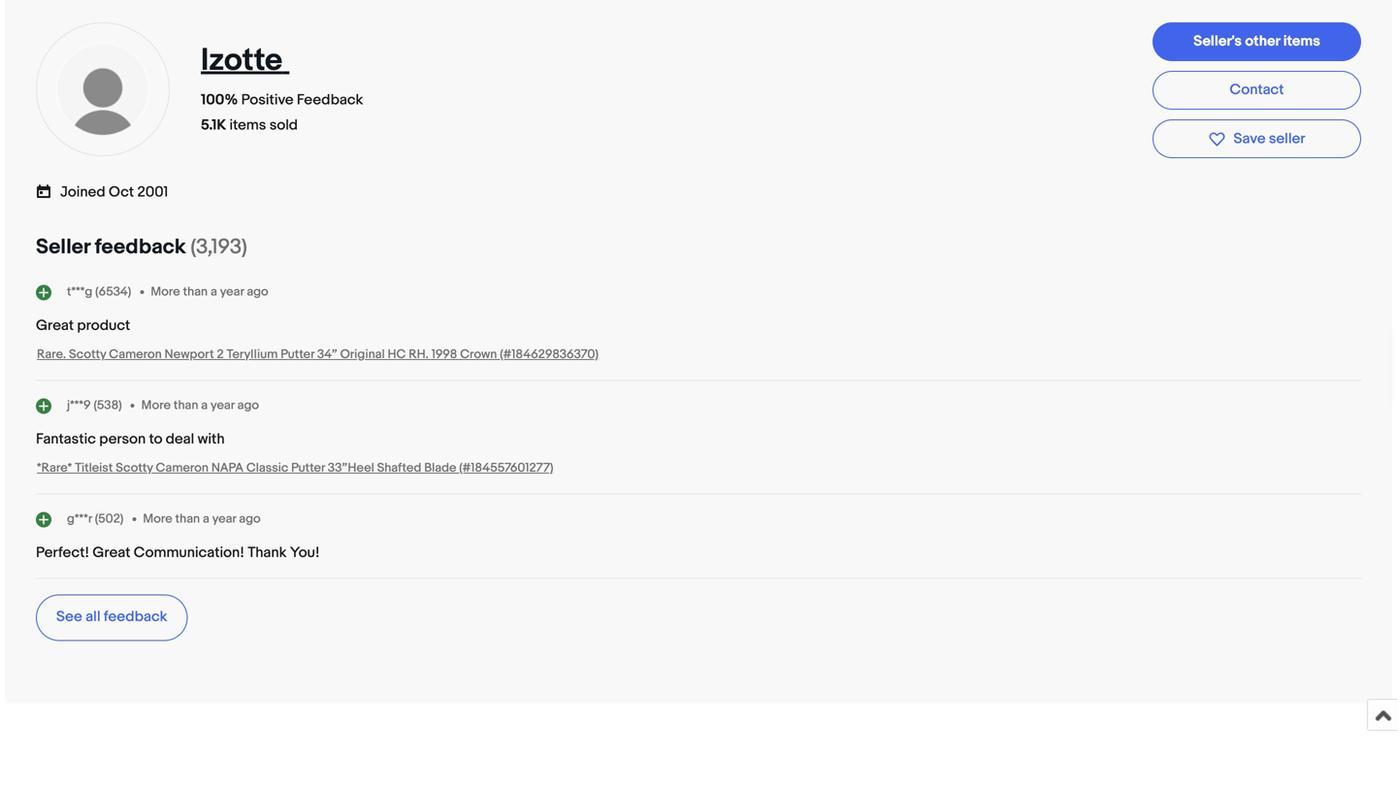 Task type: describe. For each thing, give the bounding box(es) containing it.
*rare* titleist scotty cameron napa classic putter 33"heel shafted blade (#184557601277)
[[37, 461, 554, 476]]

sold
[[270, 117, 298, 134]]

joined
[[60, 184, 105, 201]]

fantastic
[[36, 431, 96, 448]]

t***g (6534)
[[67, 284, 131, 299]]

more for product
[[151, 284, 180, 299]]

see all feedback
[[56, 608, 167, 626]]

j***9 (538)
[[67, 398, 122, 413]]

5.1k
[[201, 117, 226, 134]]

0 vertical spatial feedback
[[95, 234, 186, 260]]

you!
[[290, 544, 320, 562]]

see
[[56, 608, 82, 626]]

more than a year ago for great
[[143, 511, 261, 526]]

positive
[[241, 91, 294, 109]]

1 horizontal spatial scotty
[[116, 461, 153, 476]]

rh.
[[409, 347, 429, 362]]

seller
[[36, 234, 90, 260]]

lzotte image
[[56, 43, 149, 136]]

(#184629836370)
[[500, 347, 599, 362]]

than for great
[[175, 511, 200, 526]]

teryllium
[[227, 347, 278, 362]]

than for product
[[183, 284, 208, 299]]

more for person
[[141, 398, 171, 413]]

classic
[[246, 461, 288, 476]]

see all feedback link
[[36, 595, 188, 641]]

contact
[[1230, 81, 1285, 99]]

g***r (502)
[[67, 511, 124, 526]]

perfect!  great communication! thank you!
[[36, 544, 320, 562]]

than for person
[[174, 398, 198, 413]]

1 vertical spatial cameron
[[156, 461, 209, 476]]

great product
[[36, 317, 130, 334]]

communication!
[[134, 544, 244, 562]]

0 vertical spatial cameron
[[109, 347, 162, 362]]

34"
[[317, 347, 338, 362]]

napa
[[211, 461, 244, 476]]

year for fantastic person to deal with
[[211, 398, 235, 413]]

titleist
[[75, 461, 113, 476]]

1 horizontal spatial great
[[93, 544, 130, 562]]

text__icon wrapper image
[[36, 182, 60, 199]]

100% positive feedback 5.1k items sold
[[201, 91, 363, 134]]

0 horizontal spatial scotty
[[69, 347, 106, 362]]

*rare* titleist scotty cameron napa classic putter 33"heel shafted blade (#184557601277) link
[[37, 461, 554, 476]]

contact link
[[1153, 71, 1362, 110]]

newport
[[165, 347, 214, 362]]

seller's other items link
[[1153, 22, 1362, 61]]

original
[[340, 347, 385, 362]]

all
[[86, 608, 101, 626]]

g***r
[[67, 511, 92, 526]]

crown
[[460, 347, 497, 362]]

perfect!
[[36, 544, 89, 562]]

seller feedback (3,193)
[[36, 234, 247, 260]]

1 vertical spatial feedback
[[104, 608, 167, 626]]

*rare*
[[37, 461, 72, 476]]

person
[[99, 431, 146, 448]]



Task type: locate. For each thing, give the bounding box(es) containing it.
1 vertical spatial scotty
[[116, 461, 153, 476]]

items down positive
[[230, 117, 266, 134]]

ago for fantastic person to deal with
[[237, 398, 259, 413]]

save seller button
[[1153, 119, 1362, 158]]

ago down teryllium
[[237, 398, 259, 413]]

ago for great product
[[247, 284, 269, 299]]

more than a year ago for product
[[151, 284, 269, 299]]

fantastic person to deal with
[[36, 431, 225, 448]]

0 vertical spatial ago
[[247, 284, 269, 299]]

(3,193)
[[191, 234, 247, 260]]

more up to
[[141, 398, 171, 413]]

putter for fantastic person to deal with
[[291, 461, 325, 476]]

(#184557601277)
[[459, 461, 554, 476]]

putter right classic
[[291, 461, 325, 476]]

0 vertical spatial than
[[183, 284, 208, 299]]

0 vertical spatial items
[[1284, 33, 1321, 50]]

putter for great product
[[281, 347, 315, 362]]

j***9
[[67, 398, 91, 413]]

2 vertical spatial more
[[143, 511, 172, 526]]

hc
[[388, 347, 406, 362]]

blade
[[424, 461, 457, 476]]

thank
[[248, 544, 287, 562]]

scotty
[[69, 347, 106, 362], [116, 461, 153, 476]]

shafted
[[377, 461, 422, 476]]

100%
[[201, 91, 238, 109]]

save seller
[[1234, 130, 1306, 148]]

more than a year ago up the with
[[141, 398, 259, 413]]

year down (3,193)
[[220, 284, 244, 299]]

seller
[[1269, 130, 1306, 148]]

t***g
[[67, 284, 93, 299]]

with
[[198, 431, 225, 448]]

1 vertical spatial putter
[[291, 461, 325, 476]]

1 vertical spatial more than a year ago
[[141, 398, 259, 413]]

scotty down great product
[[69, 347, 106, 362]]

more for great
[[143, 511, 172, 526]]

0 vertical spatial great
[[36, 317, 74, 334]]

feedback
[[95, 234, 186, 260], [104, 608, 167, 626]]

ago for perfect!  great communication! thank you!
[[239, 511, 261, 526]]

feedback up (6534)
[[95, 234, 186, 260]]

more than a year ago down (3,193)
[[151, 284, 269, 299]]

more down "seller feedback (3,193)"
[[151, 284, 180, 299]]

2 vertical spatial year
[[212, 511, 236, 526]]

2001
[[137, 184, 168, 201]]

rare. scotty cameron newport 2 teryllium putter 34" original hc rh. 1998 crown  (#184629836370)
[[37, 347, 599, 362]]

1 vertical spatial year
[[211, 398, 235, 413]]

1 vertical spatial great
[[93, 544, 130, 562]]

1 horizontal spatial items
[[1284, 33, 1321, 50]]

year for perfect!  great communication! thank you!
[[212, 511, 236, 526]]

items inside 100% positive feedback 5.1k items sold
[[230, 117, 266, 134]]

more than a year ago for person
[[141, 398, 259, 413]]

lzotte
[[201, 42, 283, 80]]

more
[[151, 284, 180, 299], [141, 398, 171, 413], [143, 511, 172, 526]]

2 vertical spatial more than a year ago
[[143, 511, 261, 526]]

cameron down "deal"
[[156, 461, 209, 476]]

lzotte link
[[201, 42, 290, 80]]

items right other
[[1284, 33, 1321, 50]]

than
[[183, 284, 208, 299], [174, 398, 198, 413], [175, 511, 200, 526]]

0 vertical spatial scotty
[[69, 347, 106, 362]]

putter left 34"
[[281, 347, 315, 362]]

a
[[211, 284, 217, 299], [201, 398, 208, 413], [203, 511, 209, 526]]

2 vertical spatial a
[[203, 511, 209, 526]]

a up communication!
[[203, 511, 209, 526]]

great
[[36, 317, 74, 334], [93, 544, 130, 562]]

product
[[77, 317, 130, 334]]

feedback
[[297, 91, 363, 109]]

(6534)
[[95, 284, 131, 299]]

ago
[[247, 284, 269, 299], [237, 398, 259, 413], [239, 511, 261, 526]]

seller's
[[1194, 33, 1242, 50]]

2 vertical spatial than
[[175, 511, 200, 526]]

feedback right all
[[104, 608, 167, 626]]

a down (3,193)
[[211, 284, 217, 299]]

ago up thank
[[239, 511, 261, 526]]

to
[[149, 431, 163, 448]]

putter
[[281, 347, 315, 362], [291, 461, 325, 476]]

0 horizontal spatial items
[[230, 117, 266, 134]]

year for great product
[[220, 284, 244, 299]]

0 vertical spatial more
[[151, 284, 180, 299]]

1 vertical spatial ago
[[237, 398, 259, 413]]

1 vertical spatial more
[[141, 398, 171, 413]]

0 horizontal spatial great
[[36, 317, 74, 334]]

cameron
[[109, 347, 162, 362], [156, 461, 209, 476]]

than up communication!
[[175, 511, 200, 526]]

(502)
[[95, 511, 124, 526]]

year
[[220, 284, 244, 299], [211, 398, 235, 413], [212, 511, 236, 526]]

0 vertical spatial putter
[[281, 347, 315, 362]]

more than a year ago up communication!
[[143, 511, 261, 526]]

ago down (3,193)
[[247, 284, 269, 299]]

than up "deal"
[[174, 398, 198, 413]]

2
[[217, 347, 224, 362]]

0 vertical spatial year
[[220, 284, 244, 299]]

a for great
[[203, 511, 209, 526]]

items
[[1284, 33, 1321, 50], [230, 117, 266, 134]]

than down (3,193)
[[183, 284, 208, 299]]

a for product
[[211, 284, 217, 299]]

save
[[1234, 130, 1266, 148]]

deal
[[166, 431, 194, 448]]

year up the with
[[211, 398, 235, 413]]

33"heel
[[328, 461, 374, 476]]

great up rare.
[[36, 317, 74, 334]]

cameron down product
[[109, 347, 162, 362]]

2 vertical spatial ago
[[239, 511, 261, 526]]

a for person
[[201, 398, 208, 413]]

0 vertical spatial a
[[211, 284, 217, 299]]

0 vertical spatial more than a year ago
[[151, 284, 269, 299]]

year up communication!
[[212, 511, 236, 526]]

(538)
[[94, 398, 122, 413]]

more than a year ago
[[151, 284, 269, 299], [141, 398, 259, 413], [143, 511, 261, 526]]

1998
[[432, 347, 457, 362]]

joined oct 2001
[[60, 184, 168, 201]]

rare.
[[37, 347, 66, 362]]

1 vertical spatial a
[[201, 398, 208, 413]]

other
[[1246, 33, 1281, 50]]

oct
[[109, 184, 134, 201]]

a up the with
[[201, 398, 208, 413]]

more up the "perfect!  great communication! thank you!"
[[143, 511, 172, 526]]

seller's other items
[[1194, 33, 1321, 50]]

rare. scotty cameron newport 2 teryllium putter 34" original hc rh. 1998 crown  (#184629836370) link
[[37, 347, 599, 362]]

scotty down "fantastic person to deal with"
[[116, 461, 153, 476]]

1 vertical spatial than
[[174, 398, 198, 413]]

great down "(502)"
[[93, 544, 130, 562]]

1 vertical spatial items
[[230, 117, 266, 134]]



Task type: vqa. For each thing, say whether or not it's contained in the screenshot.
Great's a
yes



